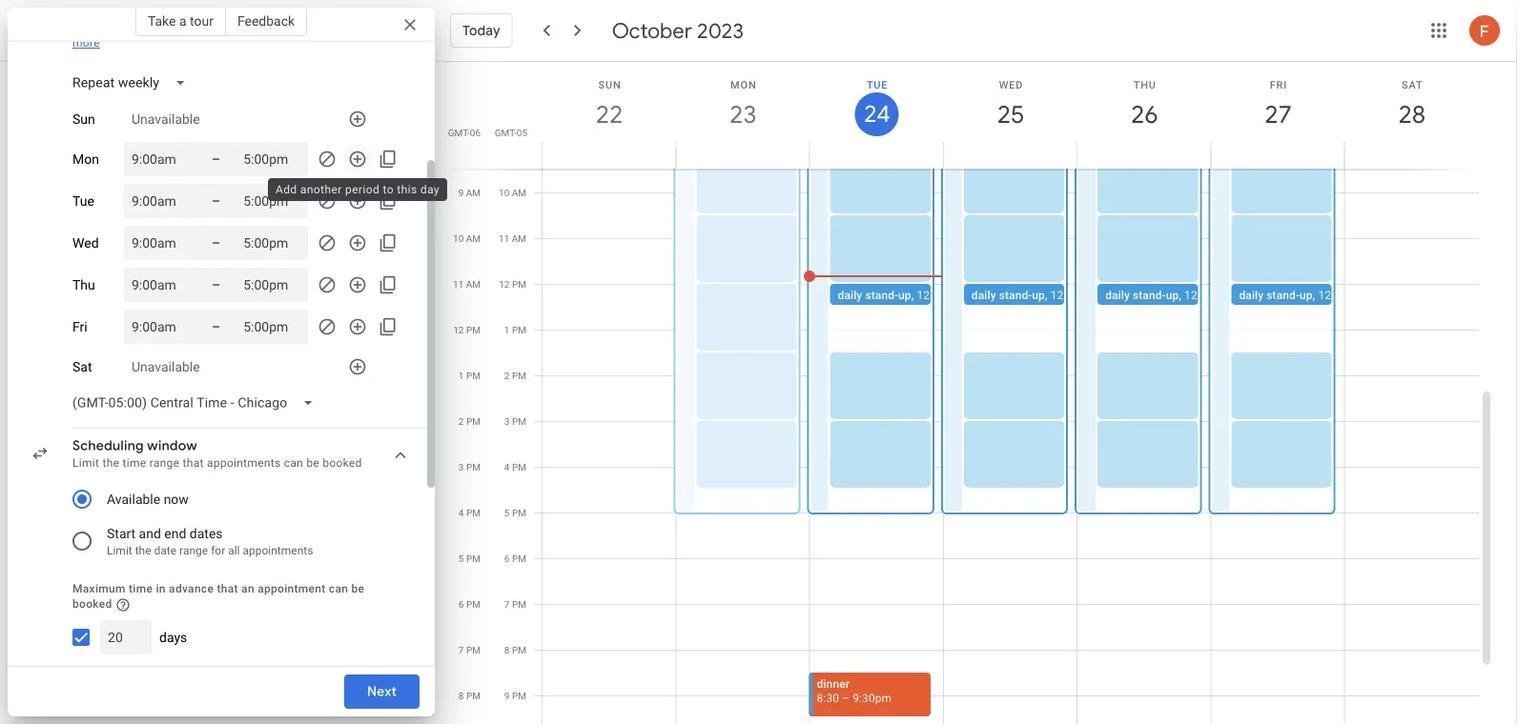 Task type: locate. For each thing, give the bounding box(es) containing it.
1 pm
[[504, 325, 526, 336], [459, 371, 481, 382]]

9
[[458, 187, 464, 199], [504, 691, 510, 702]]

tuesday, october 24, today element
[[855, 93, 899, 136]]

0 vertical spatial booked
[[323, 457, 362, 470]]

time inside scheduling window limit the time range that appointments can be booked
[[123, 457, 146, 470]]

for
[[259, 21, 275, 34], [211, 545, 225, 558]]

start
[[283, 671, 308, 685]]

1 vertical spatial 6 pm
[[459, 599, 481, 611]]

that down window
[[183, 457, 204, 470]]

dinner 8:30 – 9:30pm
[[817, 678, 892, 706]]

0 horizontal spatial 12 pm
[[453, 325, 481, 336]]

maximum time in advance that an appointment can be booked
[[72, 583, 365, 611]]

thu up thursday, october 26 element
[[1134, 79, 1157, 91]]

start
[[107, 526, 136, 542]]

appointment
[[258, 583, 326, 596], [212, 671, 280, 685]]

0 horizontal spatial 9
[[458, 187, 464, 199]]

1 horizontal spatial 11 am
[[499, 233, 526, 245]]

sat for sat 28
[[1402, 79, 1423, 91]]

None field
[[65, 66, 201, 100], [65, 386, 329, 421], [65, 66, 201, 100], [65, 386, 329, 421]]

23
[[728, 99, 756, 130]]

maximum
[[72, 583, 126, 596]]

gmt-
[[448, 127, 470, 138], [495, 127, 517, 138]]

1 vertical spatial 12 pm
[[453, 325, 481, 336]]

can inside minimum time before the appointment start that it can be booked
[[346, 671, 366, 685]]

time inside minimum time before the appointment start that it can be booked
[[126, 671, 150, 685]]

0 vertical spatial 11
[[499, 233, 510, 245]]

learn more link
[[72, 21, 388, 50]]

– for mon
[[212, 151, 220, 167]]

sat up scheduling
[[72, 359, 92, 375]]

thu inside thu 26
[[1134, 79, 1157, 91]]

5 pm
[[504, 508, 526, 519], [459, 554, 481, 565]]

wed 25
[[996, 79, 1023, 130]]

learn
[[358, 21, 388, 34]]

8 pm
[[504, 645, 526, 657], [459, 691, 481, 702]]

october 2023
[[612, 17, 744, 44]]

gmt- for 06
[[448, 127, 470, 138]]

am
[[466, 187, 481, 199], [512, 187, 526, 199], [466, 233, 481, 245], [512, 233, 526, 245], [466, 279, 481, 290]]

2 vertical spatial booked
[[72, 687, 112, 700]]

1 horizontal spatial wed
[[999, 79, 1023, 91]]

booked
[[323, 457, 362, 470], [72, 598, 112, 611], [72, 687, 112, 700]]

when
[[93, 21, 121, 34]]

0 horizontal spatial tue
[[72, 193, 94, 209]]

an
[[241, 583, 255, 596]]

time inside maximum time in advance that an appointment can be booked
[[129, 583, 153, 596]]

0 horizontal spatial 6 pm
[[459, 599, 481, 611]]

tue 24
[[863, 79, 889, 129]]

Start time on Fridays text field
[[132, 316, 189, 339]]

1 vertical spatial 4 pm
[[459, 508, 481, 519]]

0 vertical spatial sun
[[598, 79, 621, 91]]

3 daily from the left
[[1106, 289, 1130, 302]]

thu left start time on thursdays text box
[[72, 277, 95, 293]]

scheduling window limit the time range that appointments can be booked
[[72, 438, 362, 470]]

gmt- left gmt-05
[[448, 127, 470, 138]]

1 vertical spatial unavailable
[[132, 359, 200, 375]]

0 horizontal spatial 3
[[459, 462, 464, 474]]

pm
[[512, 279, 526, 290], [466, 325, 481, 336], [512, 325, 526, 336], [466, 371, 481, 382], [512, 371, 526, 382], [466, 416, 481, 428], [512, 416, 526, 428], [466, 462, 481, 474], [512, 462, 526, 474], [466, 508, 481, 519], [512, 508, 526, 519], [466, 554, 481, 565], [512, 554, 526, 565], [466, 599, 481, 611], [512, 599, 526, 611], [466, 645, 481, 657], [512, 645, 526, 657], [466, 691, 481, 702], [512, 691, 526, 702]]

unavailable for sat
[[132, 359, 200, 375]]

time for minimum
[[126, 671, 150, 685]]

dinner
[[817, 678, 850, 691]]

that inside scheduling window limit the time range that appointments can be booked
[[183, 457, 204, 470]]

it
[[336, 671, 343, 685]]

friday, october 27 element
[[1257, 93, 1300, 136]]

0 vertical spatial 9
[[458, 187, 464, 199]]

up
[[898, 289, 911, 302], [1032, 289, 1045, 302], [1166, 289, 1179, 302], [1300, 289, 1313, 302]]

be
[[306, 457, 320, 470], [351, 583, 365, 596], [369, 671, 382, 685]]

9 for 9 pm
[[504, 691, 510, 702]]

booked inside minimum time before the appointment start that it can be booked
[[72, 687, 112, 700]]

0 horizontal spatial 10
[[453, 233, 464, 245]]

1 vertical spatial 4
[[459, 508, 464, 519]]

wed
[[999, 79, 1023, 91], [72, 235, 99, 251]]

– for thu
[[212, 277, 220, 293]]

1 horizontal spatial 6
[[504, 554, 510, 565]]

1 horizontal spatial tue
[[867, 79, 888, 91]]

1 vertical spatial limit
[[107, 545, 132, 558]]

0 vertical spatial 4
[[504, 462, 510, 474]]

0 horizontal spatial be
[[306, 457, 320, 470]]

1 vertical spatial sun
[[72, 111, 95, 127]]

1 vertical spatial can
[[329, 583, 348, 596]]

the inside scheduling window limit the time range that appointments can be booked
[[103, 457, 119, 470]]

1 horizontal spatial 5
[[504, 508, 510, 519]]

– for wed
[[212, 235, 220, 251]]

2 , from the left
[[1045, 289, 1048, 302]]

stand-
[[865, 289, 898, 302], [999, 289, 1032, 302], [1133, 289, 1166, 302], [1267, 289, 1300, 302]]

time down scheduling
[[123, 457, 146, 470]]

mon for mon 23
[[731, 79, 757, 91]]

0 vertical spatial 2 pm
[[504, 371, 526, 382]]

1 stand- from the left
[[865, 289, 898, 302]]

fri
[[1270, 79, 1288, 91], [72, 319, 87, 335]]

1 vertical spatial booked
[[72, 598, 112, 611]]

sun
[[598, 79, 621, 91], [72, 111, 95, 127]]

0 vertical spatial 1
[[504, 325, 510, 336]]

fri up friday, october 27 element at the right
[[1270, 79, 1288, 91]]

5
[[504, 508, 510, 519], [459, 554, 464, 565]]

tue for tue 24
[[867, 79, 888, 91]]

0 vertical spatial can
[[284, 457, 303, 470]]

wednesday, october 25 element
[[989, 93, 1033, 136]]

0 horizontal spatial 1 pm
[[459, 371, 481, 382]]

unavailable for sun
[[132, 111, 200, 127]]

available
[[107, 492, 160, 507]]

1 horizontal spatial 3 pm
[[504, 416, 526, 428]]

mon for mon
[[72, 151, 99, 167]]

daily
[[838, 289, 862, 302], [972, 289, 996, 302], [1106, 289, 1130, 302], [1239, 289, 1264, 302]]

1 vertical spatial 7 pm
[[459, 645, 481, 657]]

0 vertical spatial 8 pm
[[504, 645, 526, 657]]

4 stand- from the left
[[1267, 289, 1300, 302]]

be inside scheduling window limit the time range that appointments can be booked
[[306, 457, 320, 470]]

booked inside scheduling window limit the time range that appointments can be booked
[[323, 457, 362, 470]]

be inside minimum time before the appointment start that it can be booked
[[369, 671, 382, 685]]

– for fri
[[212, 319, 220, 335]]

the right before
[[191, 671, 208, 685]]

1 vertical spatial fri
[[72, 319, 87, 335]]

– right start time on mondays text box
[[212, 151, 220, 167]]

End time on Fridays text field
[[243, 316, 301, 339]]

sun for sun 22
[[598, 79, 621, 91]]

2 vertical spatial be
[[369, 671, 382, 685]]

10 down "9 am" at left
[[453, 233, 464, 245]]

8
[[504, 645, 510, 657], [459, 691, 464, 702]]

appointment left start
[[212, 671, 280, 685]]

1 vertical spatial 1
[[459, 371, 464, 382]]

take
[[148, 13, 176, 29]]

time left in
[[129, 583, 153, 596]]

that left an
[[217, 583, 238, 596]]

1 horizontal spatial 5 pm
[[504, 508, 526, 519]]

–
[[212, 151, 220, 167], [212, 193, 220, 209], [212, 235, 220, 251], [212, 277, 220, 293], [212, 319, 220, 335], [842, 692, 850, 706]]

End time on Mondays text field
[[243, 148, 301, 171]]

sun up sunday, october 22 element
[[598, 79, 621, 91]]

limit down 'start'
[[107, 545, 132, 558]]

1 vertical spatial appointment
[[212, 671, 280, 685]]

1 horizontal spatial 12
[[499, 279, 510, 290]]

day
[[421, 183, 440, 196]]

– for tue
[[212, 193, 220, 209]]

start and end dates limit the date range for all appointments
[[107, 526, 313, 558]]

2 vertical spatial the
[[191, 671, 208, 685]]

2 pm
[[504, 371, 526, 382], [459, 416, 481, 428]]

the
[[103, 457, 119, 470], [135, 545, 151, 558], [191, 671, 208, 685]]

End time on Wednesdays text field
[[243, 232, 301, 255]]

wed left start time on wednesdays text field
[[72, 235, 99, 251]]

2
[[504, 371, 510, 382], [459, 416, 464, 428]]

27
[[1264, 99, 1291, 130]]

1 vertical spatial 8 pm
[[459, 691, 481, 702]]

mon inside mon 23
[[731, 79, 757, 91]]

– left end time on wednesdays text box on the top of the page
[[212, 235, 220, 251]]

0 vertical spatial wed
[[999, 79, 1023, 91]]

0 horizontal spatial limit
[[72, 457, 99, 470]]

wed for wed 25
[[999, 79, 1023, 91]]

0 vertical spatial limit
[[72, 457, 99, 470]]

0 horizontal spatial for
[[211, 545, 225, 558]]

tue
[[867, 79, 888, 91], [72, 193, 94, 209]]

tue left start time on tuesdays text box
[[72, 193, 94, 209]]

option group
[[65, 479, 393, 563]]

0 vertical spatial 10
[[499, 187, 510, 199]]

– left end time on fridays text field
[[212, 319, 220, 335]]

mon left start time on mondays text box
[[72, 151, 99, 167]]

sun inside sun 22
[[598, 79, 621, 91]]

tue inside "tue 24"
[[867, 79, 888, 91]]

for inside start and end dates limit the date range for all appointments
[[211, 545, 225, 558]]

the inside start and end dates limit the date range for all appointments
[[135, 545, 151, 558]]

4 daily stand-up , 12pm from the left
[[1239, 289, 1348, 302]]

range down window
[[149, 457, 180, 470]]

unavailable down the start time on fridays text field
[[132, 359, 200, 375]]

8 up 9 pm
[[504, 645, 510, 657]]

0 horizontal spatial wed
[[72, 235, 99, 251]]

take a tour button
[[135, 6, 226, 36]]

11 am
[[499, 233, 526, 245], [453, 279, 481, 290]]

1 vertical spatial sat
[[72, 359, 92, 375]]

saturday, october 28 element
[[1390, 93, 1434, 136]]

2 vertical spatial time
[[126, 671, 150, 685]]

1 vertical spatial 11
[[453, 279, 464, 290]]

wed up wednesday, october 25 element
[[999, 79, 1023, 91]]

unavailable up start time on mondays text box
[[132, 111, 200, 127]]

another
[[301, 183, 342, 196]]

0 horizontal spatial 4 pm
[[459, 508, 481, 519]]

minimum time before the appointment start that it can be booked
[[72, 671, 382, 700]]

0 horizontal spatial 7 pm
[[459, 645, 481, 657]]

1 horizontal spatial gmt-
[[495, 127, 517, 138]]

1 horizontal spatial that
[[217, 583, 238, 596]]

appointment right an
[[258, 583, 326, 596]]

6
[[504, 554, 510, 565], [459, 599, 464, 611]]

available now
[[107, 492, 189, 507]]

end
[[164, 526, 186, 542]]

the down and at bottom left
[[135, 545, 151, 558]]

more
[[72, 36, 100, 50]]

1 vertical spatial for
[[211, 545, 225, 558]]

set when you're regularly available for appointments.
[[72, 21, 355, 34]]

2 vertical spatial can
[[346, 671, 366, 685]]

limit
[[72, 457, 99, 470], [107, 545, 132, 558]]

for left all
[[211, 545, 225, 558]]

wed for wed
[[72, 235, 99, 251]]

gmt- for 05
[[495, 127, 517, 138]]

can for window
[[284, 457, 303, 470]]

8 left 9 pm
[[459, 691, 464, 702]]

1 12pm from the left
[[917, 289, 947, 302]]

0 vertical spatial mon
[[731, 79, 757, 91]]

grid
[[443, 62, 1494, 725]]

0 horizontal spatial that
[[183, 457, 204, 470]]

can inside scheduling window limit the time range that appointments can be booked
[[284, 457, 303, 470]]

1 gmt- from the left
[[448, 127, 470, 138]]

8 pm up 9 pm
[[504, 645, 526, 657]]

learn more
[[72, 21, 388, 50]]

0 horizontal spatial mon
[[72, 151, 99, 167]]

the down scheduling
[[103, 457, 119, 470]]

1 horizontal spatial 12 pm
[[499, 279, 526, 290]]

scheduling
[[72, 438, 144, 455]]

8 pm left 9 pm
[[459, 691, 481, 702]]

1 horizontal spatial 3
[[504, 416, 510, 428]]

0 horizontal spatial 11 am
[[453, 279, 481, 290]]

10 am right "9 am" at left
[[499, 187, 526, 199]]

0 vertical spatial sat
[[1402, 79, 1423, 91]]

to
[[383, 183, 394, 196]]

1 horizontal spatial limit
[[107, 545, 132, 558]]

1 unavailable from the top
[[132, 111, 200, 127]]

1 vertical spatial tue
[[72, 193, 94, 209]]

appointments right all
[[243, 545, 313, 558]]

12 pm
[[499, 279, 526, 290], [453, 325, 481, 336]]

that inside minimum time before the appointment start that it can be booked
[[311, 671, 333, 685]]

0 vertical spatial 3
[[504, 416, 510, 428]]

appointments up dates
[[207, 457, 281, 470]]

limit down scheduling
[[72, 457, 99, 470]]

0 vertical spatial be
[[306, 457, 320, 470]]

mon
[[731, 79, 757, 91], [72, 151, 99, 167]]

sat
[[1402, 79, 1423, 91], [72, 359, 92, 375]]

appointments
[[207, 457, 281, 470], [243, 545, 313, 558]]

End time on Thursdays text field
[[243, 274, 301, 297]]

time left before
[[126, 671, 150, 685]]

option group containing available now
[[65, 479, 393, 563]]

that for time
[[311, 671, 333, 685]]

0 vertical spatial 7 pm
[[504, 599, 526, 611]]

3 daily stand-up , 12pm from the left
[[1106, 289, 1214, 302]]

wed inside wed 25
[[999, 79, 1023, 91]]

0 horizontal spatial 8 pm
[[459, 691, 481, 702]]

sat up the saturday, october 28 element
[[1402, 79, 1423, 91]]

,
[[911, 289, 914, 302], [1045, 289, 1048, 302], [1179, 289, 1182, 302], [1313, 289, 1315, 302]]

26
[[1130, 99, 1157, 130]]

1 vertical spatial 7
[[459, 645, 464, 657]]

1 vertical spatial time
[[129, 583, 153, 596]]

10
[[499, 187, 510, 199], [453, 233, 464, 245]]

window
[[147, 438, 197, 455]]

0 vertical spatial fri
[[1270, 79, 1288, 91]]

sun down more
[[72, 111, 95, 127]]

– left end time on thursdays text box
[[212, 277, 220, 293]]

daily stand-up , 12pm
[[838, 289, 947, 302], [972, 289, 1081, 302], [1106, 289, 1214, 302], [1239, 289, 1348, 302]]

sat inside sat 28
[[1402, 79, 1423, 91]]

fri left the start time on fridays text field
[[72, 319, 87, 335]]

2 stand- from the left
[[999, 289, 1032, 302]]

range down dates
[[179, 545, 208, 558]]

10 right "9 am" at left
[[499, 187, 510, 199]]

0 horizontal spatial 2
[[459, 416, 464, 428]]

– right 8:30 on the bottom
[[842, 692, 850, 706]]

1 vertical spatial appointments
[[243, 545, 313, 558]]

28 column header
[[1344, 62, 1479, 169]]

6 pm
[[504, 554, 526, 565], [459, 599, 481, 611]]

9 pm
[[504, 691, 526, 702]]

that left it
[[311, 671, 333, 685]]

sat for sat
[[72, 359, 92, 375]]

limit inside scheduling window limit the time range that appointments can be booked
[[72, 457, 99, 470]]

1 horizontal spatial 1 pm
[[504, 325, 526, 336]]

10 am down "9 am" at left
[[453, 233, 481, 245]]

2 unavailable from the top
[[132, 359, 200, 375]]

that inside maximum time in advance that an appointment can be booked
[[217, 583, 238, 596]]

1 horizontal spatial 9
[[504, 691, 510, 702]]

gmt- right 06
[[495, 127, 517, 138]]

gmt-06
[[448, 127, 481, 138]]

2 gmt- from the left
[[495, 127, 517, 138]]

range inside scheduling window limit the time range that appointments can be booked
[[149, 457, 180, 470]]

appointments inside scheduling window limit the time range that appointments can be booked
[[207, 457, 281, 470]]

24 column header
[[809, 62, 944, 169]]

0 horizontal spatial thu
[[72, 277, 95, 293]]

1 daily stand-up , 12pm from the left
[[838, 289, 947, 302]]

0 horizontal spatial 8
[[459, 691, 464, 702]]

the inside minimum time before the appointment start that it can be booked
[[191, 671, 208, 685]]

1 horizontal spatial be
[[351, 583, 365, 596]]

tue up 24
[[867, 79, 888, 91]]

1 vertical spatial that
[[217, 583, 238, 596]]

1 vertical spatial 3
[[459, 462, 464, 474]]

– right start time on tuesdays text box
[[212, 193, 220, 209]]

4
[[504, 462, 510, 474], [459, 508, 464, 519]]

3 , from the left
[[1179, 289, 1182, 302]]

0 vertical spatial appointments
[[207, 457, 281, 470]]

can
[[284, 457, 303, 470], [329, 583, 348, 596], [346, 671, 366, 685]]

set
[[72, 21, 90, 34]]

sun for sun
[[72, 111, 95, 127]]

next button
[[344, 670, 420, 715]]

mon up monday, october 23 element
[[731, 79, 757, 91]]

1
[[504, 325, 510, 336], [459, 371, 464, 382]]

7
[[504, 599, 510, 611], [459, 645, 464, 657]]

for right available
[[259, 21, 275, 34]]

1 vertical spatial mon
[[72, 151, 99, 167]]

1 vertical spatial range
[[179, 545, 208, 558]]

fri inside the fri 27
[[1270, 79, 1288, 91]]

9 for 9 am
[[458, 187, 464, 199]]

1 vertical spatial 10 am
[[453, 233, 481, 245]]

1 up from the left
[[898, 289, 911, 302]]

appointment inside minimum time before the appointment start that it can be booked
[[212, 671, 280, 685]]

unavailable
[[132, 111, 200, 127], [132, 359, 200, 375]]

3
[[504, 416, 510, 428], [459, 462, 464, 474]]



Task type: describe. For each thing, give the bounding box(es) containing it.
before
[[153, 671, 188, 685]]

Start time on Tuesdays text field
[[132, 190, 189, 213]]

1 vertical spatial 12
[[453, 325, 464, 336]]

add another period to this day
[[276, 183, 440, 196]]

2 daily from the left
[[972, 289, 996, 302]]

3 stand- from the left
[[1133, 289, 1166, 302]]

1 , from the left
[[911, 289, 914, 302]]

0 horizontal spatial 7
[[459, 645, 464, 657]]

grid containing 22
[[443, 62, 1494, 725]]

available
[[209, 21, 256, 34]]

tue for tue
[[72, 193, 94, 209]]

1 horizontal spatial 11
[[499, 233, 510, 245]]

28
[[1397, 99, 1425, 130]]

2 up from the left
[[1032, 289, 1045, 302]]

booked for time
[[72, 687, 112, 700]]

can inside maximum time in advance that an appointment can be booked
[[329, 583, 348, 596]]

you're
[[125, 21, 156, 34]]

25
[[996, 99, 1023, 130]]

0 vertical spatial 1 pm
[[504, 325, 526, 336]]

sunday, october 22 element
[[588, 93, 631, 136]]

0 vertical spatial 2
[[504, 371, 510, 382]]

fri for fri
[[72, 319, 87, 335]]

gmt-05
[[495, 127, 527, 138]]

1 horizontal spatial 6 pm
[[504, 554, 526, 565]]

Start time on Wednesdays text field
[[132, 232, 189, 255]]

0 vertical spatial 7
[[504, 599, 510, 611]]

this
[[397, 183, 417, 196]]

0 horizontal spatial 3 pm
[[459, 462, 481, 474]]

4 , from the left
[[1313, 289, 1315, 302]]

0 horizontal spatial 5 pm
[[459, 554, 481, 565]]

9 am
[[458, 187, 481, 199]]

0 vertical spatial 11 am
[[499, 233, 526, 245]]

time for maximum
[[129, 583, 153, 596]]

22 column header
[[542, 62, 676, 169]]

22
[[595, 99, 622, 130]]

range inside start and end dates limit the date range for all appointments
[[179, 545, 208, 558]]

2023
[[697, 17, 744, 44]]

4 daily from the left
[[1239, 289, 1264, 302]]

2 daily stand-up , 12pm from the left
[[972, 289, 1081, 302]]

sun 22
[[595, 79, 622, 130]]

8:30
[[817, 692, 839, 706]]

26 column header
[[1077, 62, 1212, 169]]

limit inside start and end dates limit the date range for all appointments
[[107, 545, 132, 558]]

0 vertical spatial 6
[[504, 554, 510, 565]]

3 up from the left
[[1166, 289, 1179, 302]]

minimum
[[72, 671, 123, 685]]

0 vertical spatial 8
[[504, 645, 510, 657]]

1 vertical spatial 1 pm
[[459, 371, 481, 382]]

mon 23
[[728, 79, 757, 130]]

thursday, october 26 element
[[1123, 93, 1167, 136]]

period
[[345, 183, 380, 196]]

4 up from the left
[[1300, 289, 1313, 302]]

next
[[367, 684, 397, 701]]

23 column header
[[676, 62, 810, 169]]

24
[[863, 99, 889, 129]]

1 horizontal spatial 10
[[499, 187, 510, 199]]

9:30pm
[[853, 692, 892, 706]]

all
[[228, 545, 240, 558]]

0 horizontal spatial 1
[[459, 371, 464, 382]]

1 vertical spatial 8
[[459, 691, 464, 702]]

27 column header
[[1211, 62, 1345, 169]]

End time on Tuesdays text field
[[243, 190, 301, 213]]

today
[[463, 22, 500, 39]]

4 12pm from the left
[[1318, 289, 1348, 302]]

appointments.
[[278, 21, 355, 34]]

take a tour
[[148, 13, 214, 29]]

– inside dinner 8:30 – 9:30pm
[[842, 692, 850, 706]]

be for window
[[306, 457, 320, 470]]

0 vertical spatial 12
[[499, 279, 510, 290]]

days
[[159, 630, 187, 646]]

25 column header
[[943, 62, 1078, 169]]

0 horizontal spatial 6
[[459, 599, 464, 611]]

advance
[[169, 583, 214, 596]]

can for time
[[346, 671, 366, 685]]

sat 28
[[1397, 79, 1425, 130]]

Start time on Mondays text field
[[132, 148, 189, 171]]

0 vertical spatial 5 pm
[[504, 508, 526, 519]]

booked inside maximum time in advance that an appointment can be booked
[[72, 598, 112, 611]]

thu 26
[[1130, 79, 1157, 130]]

05
[[517, 127, 527, 138]]

0 vertical spatial 3 pm
[[504, 416, 526, 428]]

feedback button
[[226, 6, 307, 36]]

in
[[156, 583, 166, 596]]

a
[[179, 13, 186, 29]]

Maximum days in advance that an appointment can be booked number field
[[108, 621, 144, 655]]

and
[[139, 526, 161, 542]]

monday, october 23 element
[[721, 93, 765, 136]]

now
[[164, 492, 189, 507]]

the for time
[[191, 671, 208, 685]]

0 vertical spatial 10 am
[[499, 187, 526, 199]]

1 horizontal spatial 1
[[504, 325, 510, 336]]

fri for fri 27
[[1270, 79, 1288, 91]]

1 horizontal spatial 8 pm
[[504, 645, 526, 657]]

2 12pm from the left
[[1051, 289, 1081, 302]]

0 vertical spatial 4 pm
[[504, 462, 526, 474]]

0 vertical spatial 12 pm
[[499, 279, 526, 290]]

today button
[[450, 8, 513, 53]]

Start time on Thursdays text field
[[132, 274, 189, 297]]

0 vertical spatial 5
[[504, 508, 510, 519]]

1 daily from the left
[[838, 289, 862, 302]]

be for time
[[369, 671, 382, 685]]

date
[[154, 545, 177, 558]]

06
[[470, 127, 481, 138]]

regularly
[[159, 21, 206, 34]]

be inside maximum time in advance that an appointment can be booked
[[351, 583, 365, 596]]

tour
[[190, 13, 214, 29]]

that for window
[[183, 457, 204, 470]]

october
[[612, 17, 692, 44]]

add
[[276, 183, 297, 196]]

fri 27
[[1264, 79, 1291, 130]]

1 horizontal spatial 4
[[504, 462, 510, 474]]

1 vertical spatial 11 am
[[453, 279, 481, 290]]

booked for window
[[323, 457, 362, 470]]

0 vertical spatial for
[[259, 21, 275, 34]]

dates
[[190, 526, 223, 542]]

thu for thu 26
[[1134, 79, 1157, 91]]

3 12pm from the left
[[1185, 289, 1214, 302]]

0 horizontal spatial 11
[[453, 279, 464, 290]]

0 horizontal spatial 2 pm
[[459, 416, 481, 428]]

the for window
[[103, 457, 119, 470]]

appointment inside maximum time in advance that an appointment can be booked
[[258, 583, 326, 596]]

1 vertical spatial 5
[[459, 554, 464, 565]]

feedback
[[237, 13, 295, 29]]

thu for thu
[[72, 277, 95, 293]]

appointments inside start and end dates limit the date range for all appointments
[[243, 545, 313, 558]]



Task type: vqa. For each thing, say whether or not it's contained in the screenshot.
import & export tree item
no



